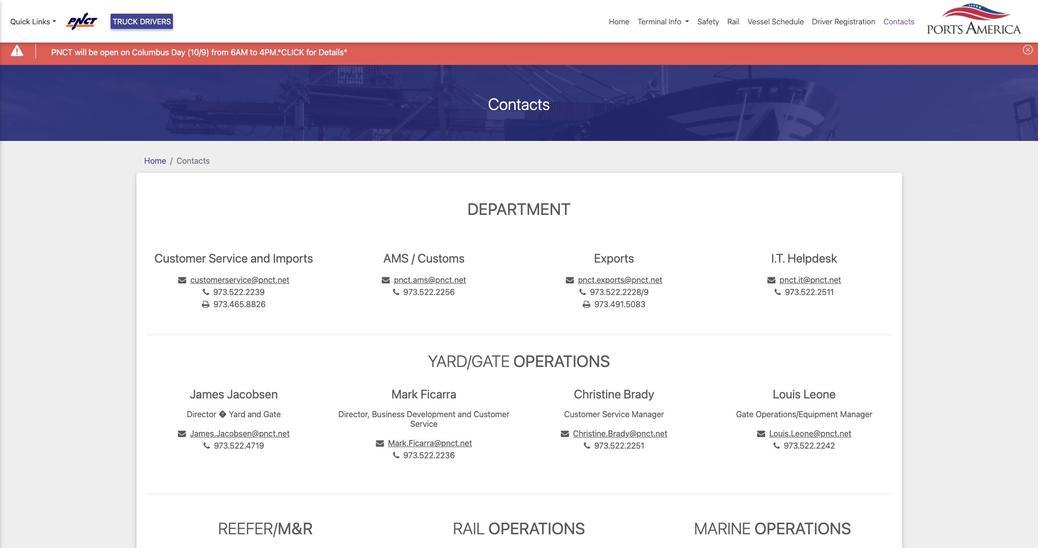 Task type: vqa. For each thing, say whether or not it's contained in the screenshot.
the middle envelope image
yes



Task type: describe. For each thing, give the bounding box(es) containing it.
(10/9)
[[188, 47, 209, 57]]

ficarra
[[421, 387, 457, 401]]

exports
[[594, 251, 634, 265]]

helpdesk
[[788, 251, 838, 265]]

973.522.4719 link
[[204, 441, 264, 451]]

973.522.2256
[[404, 288, 455, 297]]

rail for rail operations
[[453, 519, 485, 538]]

manager for louis leone
[[840, 410, 873, 419]]

rail link
[[724, 12, 744, 31]]

driver
[[812, 17, 833, 26]]

phone image inside 973.522.2256 link
[[393, 288, 400, 296]]

973.522.4719
[[214, 441, 264, 451]]

louis
[[773, 387, 801, 401]]

print image
[[583, 300, 591, 308]]

973.522.2228/9 link
[[580, 288, 649, 297]]

quick
[[10, 17, 30, 26]]

gate operations/equipment manager
[[736, 410, 873, 419]]

phone image for mark ficarra
[[393, 452, 399, 460]]

development
[[407, 410, 456, 419]]

operations for yard/gate operations
[[514, 351, 610, 371]]

i.t.
[[772, 251, 785, 265]]

mark ficarra
[[392, 387, 457, 401]]

customer for customer service manager
[[564, 410, 600, 419]]

973.522.2236 link
[[393, 451, 455, 460]]

�
[[219, 410, 227, 419]]

to
[[250, 47, 257, 57]]

973.522.2251
[[595, 441, 645, 451]]

m&r
[[278, 519, 313, 538]]

business
[[372, 410, 405, 419]]

customer service manager
[[564, 410, 664, 419]]

customs
[[418, 251, 465, 265]]

phone image for louis leone
[[774, 442, 780, 450]]

973.522.2242
[[784, 441, 836, 451]]

quick links
[[10, 17, 50, 26]]

manager for christine brady
[[632, 410, 664, 419]]

imports
[[273, 251, 313, 265]]

/
[[412, 251, 415, 265]]

quick links link
[[10, 16, 56, 27]]

james jacobsen
[[190, 387, 278, 401]]

print image
[[202, 300, 209, 308]]

rail for rail
[[728, 17, 740, 26]]

be
[[89, 47, 98, 57]]

yard/gate
[[428, 351, 510, 371]]

customer service and imports
[[155, 251, 313, 265]]

973.522.2239 link
[[203, 288, 265, 297]]

vessel schedule link
[[744, 12, 808, 31]]

columbus
[[132, 47, 169, 57]]

and up customerservice@pnct.net
[[251, 251, 270, 265]]

marine
[[694, 519, 751, 538]]

customerservice@pnct.net link
[[178, 275, 290, 284]]

rail operations
[[453, 519, 585, 538]]

customerservice@pnct.net
[[190, 275, 290, 284]]

973.491.5083
[[595, 300, 646, 309]]

pnct will be open on columbus day (10/9) from 6am to 4pm.*click for details* alert
[[0, 37, 1038, 65]]

vessel schedule
[[748, 17, 804, 26]]

envelope image for exports
[[566, 276, 574, 284]]

envelope image for james jacobsen
[[178, 430, 186, 438]]

operations/equipment
[[756, 410, 838, 419]]

phone image inside 973.522.2251 link
[[584, 442, 590, 450]]

reefer/ m&r
[[218, 519, 313, 538]]

louis.leone@pnct.net
[[770, 429, 852, 438]]

for
[[306, 47, 317, 57]]

ams
[[383, 251, 409, 265]]

service for manager
[[602, 410, 630, 419]]

phone image for i.t. helpdesk
[[775, 288, 781, 296]]

terminal info link
[[634, 12, 694, 31]]

christine.brady@pnct.net link
[[561, 429, 668, 438]]

and for james jacobsen
[[248, 410, 261, 419]]

pnct.ams@pnct.net
[[394, 275, 466, 284]]

pnct.it@pnct.net
[[780, 275, 841, 284]]

6am
[[231, 47, 248, 57]]

service for and
[[209, 251, 248, 265]]

truck drivers link
[[111, 14, 173, 29]]

director
[[187, 410, 217, 419]]

contacts link
[[880, 12, 919, 31]]

973.522.2251 link
[[584, 441, 645, 451]]

customer inside 'director, business development and  customer service'
[[474, 410, 510, 419]]

details*
[[319, 47, 348, 57]]

phone image inside 973.522.4719 "link"
[[204, 442, 210, 450]]

safety link
[[694, 12, 724, 31]]

mark.ficarra@pnct.net
[[388, 439, 472, 448]]

phone image for exports
[[580, 288, 586, 296]]

envelope image for louis leone
[[757, 430, 766, 438]]

louis.leone@pnct.net link
[[757, 429, 852, 438]]

close image
[[1023, 45, 1033, 55]]

2 gate from the left
[[736, 410, 754, 419]]

0 vertical spatial home link
[[605, 12, 634, 31]]

973.522.2239
[[213, 288, 265, 297]]

ams / customs
[[383, 251, 465, 265]]

1 vertical spatial contacts
[[488, 94, 550, 113]]

marine operations
[[694, 519, 851, 538]]



Task type: locate. For each thing, give the bounding box(es) containing it.
envelope image
[[178, 276, 186, 284], [566, 276, 574, 284], [376, 440, 384, 448]]

mark
[[392, 387, 418, 401]]

phone image down pnct.ams@pnct.net link
[[393, 288, 400, 296]]

1 horizontal spatial home
[[609, 17, 630, 26]]

973.465.8826
[[214, 300, 266, 309]]

1 horizontal spatial envelope image
[[376, 440, 384, 448]]

1 vertical spatial home
[[144, 156, 166, 165]]

christine.brady@pnct.net
[[573, 429, 668, 438]]

envelope image inside christine.brady@pnct.net link
[[561, 430, 569, 438]]

james.jacobsen@pnct.net link
[[178, 429, 290, 438]]

phone image down louis.leone@pnct.net link
[[774, 442, 780, 450]]

home link
[[605, 12, 634, 31], [144, 156, 166, 165]]

2 horizontal spatial contacts
[[884, 17, 915, 26]]

will
[[75, 47, 87, 57]]

1 gate from the left
[[263, 410, 281, 419]]

service
[[209, 251, 248, 265], [602, 410, 630, 419], [410, 420, 438, 429]]

customer
[[155, 251, 206, 265], [474, 410, 510, 419], [564, 410, 600, 419]]

service down 'development'
[[410, 420, 438, 429]]

phone image inside 973.522.2228/9 link
[[580, 288, 586, 296]]

vessel
[[748, 17, 770, 26]]

2 horizontal spatial customer
[[564, 410, 600, 419]]

phone image inside the 973.522.2242 link
[[774, 442, 780, 450]]

phone image inside 973.522.2236 link
[[393, 452, 399, 460]]

yard/gate operations
[[428, 351, 610, 371]]

phone image
[[393, 288, 400, 296], [774, 442, 780, 450], [393, 452, 399, 460]]

2 horizontal spatial service
[[602, 410, 630, 419]]

customer for customer service and imports
[[155, 251, 206, 265]]

leone
[[804, 387, 836, 401]]

4pm.*click
[[260, 47, 304, 57]]

envelope image inside the james.jacobsen@pnct.net link
[[178, 430, 186, 438]]

pnct.it@pnct.net link
[[768, 275, 841, 284]]

christine brady
[[574, 387, 655, 401]]

pnct.ams@pnct.net link
[[382, 275, 466, 284]]

phone image down christine.brady@pnct.net link
[[584, 442, 590, 450]]

manager down brady
[[632, 410, 664, 419]]

gate
[[263, 410, 281, 419], [736, 410, 754, 419]]

pnct will be open on columbus day (10/9) from 6am to 4pm.*click for details* link
[[51, 46, 348, 58]]

christine
[[574, 387, 621, 401]]

0 horizontal spatial home link
[[144, 156, 166, 165]]

2 vertical spatial phone image
[[393, 452, 399, 460]]

envelope image inside customerservice@pnct.net link
[[178, 276, 186, 284]]

phone image
[[203, 288, 209, 296], [580, 288, 586, 296], [775, 288, 781, 296], [204, 442, 210, 450], [584, 442, 590, 450]]

pnct.exports@pnct.net
[[578, 275, 663, 284]]

0 vertical spatial phone image
[[393, 288, 400, 296]]

0 horizontal spatial service
[[209, 251, 248, 265]]

schedule
[[772, 17, 804, 26]]

phone image down the pnct.it@pnct.net 'link'
[[775, 288, 781, 296]]

service inside 'director, business development and  customer service'
[[410, 420, 438, 429]]

operations for rail operations
[[489, 519, 585, 538]]

manager
[[632, 410, 664, 419], [840, 410, 873, 419]]

1 vertical spatial home link
[[144, 156, 166, 165]]

driver registration link
[[808, 12, 880, 31]]

phone image for customer service and imports
[[203, 288, 209, 296]]

973.522.2242 link
[[774, 441, 836, 451]]

on
[[121, 47, 130, 57]]

973.522.2236
[[404, 451, 455, 460]]

2 horizontal spatial envelope image
[[566, 276, 574, 284]]

phone image down the james.jacobsen@pnct.net link
[[204, 442, 210, 450]]

0 horizontal spatial contacts
[[177, 156, 210, 165]]

0 vertical spatial service
[[209, 251, 248, 265]]

day
[[171, 47, 185, 57]]

0 horizontal spatial gate
[[263, 410, 281, 419]]

pnct
[[51, 47, 73, 57]]

1 vertical spatial phone image
[[774, 442, 780, 450]]

operations for marine operations
[[755, 519, 851, 538]]

1 vertical spatial service
[[602, 410, 630, 419]]

0 horizontal spatial envelope image
[[178, 276, 186, 284]]

open
[[100, 47, 119, 57]]

mark.ficarra@pnct.net link
[[376, 439, 472, 448]]

terminal
[[638, 17, 667, 26]]

0 horizontal spatial customer
[[155, 251, 206, 265]]

0 horizontal spatial manager
[[632, 410, 664, 419]]

envelope image inside the mark.ficarra@pnct.net link
[[376, 440, 384, 448]]

phone image inside 973.522.2239 link
[[203, 288, 209, 296]]

and inside 'director, business development and  customer service'
[[458, 410, 472, 419]]

2 vertical spatial contacts
[[177, 156, 210, 165]]

operations
[[514, 351, 610, 371], [489, 519, 585, 538], [755, 519, 851, 538]]

director,
[[339, 410, 370, 419]]

envelope image for customer service and imports
[[178, 276, 186, 284]]

links
[[32, 17, 50, 26]]

0 horizontal spatial rail
[[453, 519, 485, 538]]

info
[[669, 17, 682, 26]]

phone image up print icon
[[580, 288, 586, 296]]

i.t. helpdesk
[[772, 251, 838, 265]]

and
[[251, 251, 270, 265], [248, 410, 261, 419], [458, 410, 472, 419]]

envelope image inside louis.leone@pnct.net link
[[757, 430, 766, 438]]

envelope image
[[382, 276, 390, 284], [768, 276, 776, 284], [178, 430, 186, 438], [561, 430, 569, 438], [757, 430, 766, 438]]

service up christine.brady@pnct.net link
[[602, 410, 630, 419]]

department
[[468, 199, 571, 218]]

0 vertical spatial home
[[609, 17, 630, 26]]

terminal info
[[638, 17, 682, 26]]

reefer/
[[218, 519, 278, 538]]

973.522.2256 link
[[393, 288, 455, 297]]

0 vertical spatial contacts
[[884, 17, 915, 26]]

1 vertical spatial rail
[[453, 519, 485, 538]]

1 horizontal spatial gate
[[736, 410, 754, 419]]

director, business development and  customer service
[[339, 410, 510, 429]]

0 horizontal spatial home
[[144, 156, 166, 165]]

from
[[211, 47, 229, 57]]

1 horizontal spatial manager
[[840, 410, 873, 419]]

contacts
[[884, 17, 915, 26], [488, 94, 550, 113], [177, 156, 210, 165]]

973.522.2511
[[785, 288, 834, 297]]

truck
[[113, 17, 138, 26]]

0 vertical spatial rail
[[728, 17, 740, 26]]

973.522.2228/9
[[590, 288, 649, 297]]

2 vertical spatial service
[[410, 420, 438, 429]]

and right 'development'
[[458, 410, 472, 419]]

and right yard
[[248, 410, 261, 419]]

brady
[[624, 387, 655, 401]]

and for mark ficarra
[[458, 410, 472, 419]]

jacobsen
[[227, 387, 278, 401]]

james
[[190, 387, 224, 401]]

973.522.2511 link
[[775, 288, 834, 297]]

2 manager from the left
[[840, 410, 873, 419]]

director � yard and gate
[[187, 410, 281, 419]]

louis leone
[[773, 387, 836, 401]]

service up customerservice@pnct.net link
[[209, 251, 248, 265]]

safety
[[698, 17, 720, 26]]

envelope image inside pnct.ams@pnct.net link
[[382, 276, 390, 284]]

1 horizontal spatial rail
[[728, 17, 740, 26]]

envelope image inside the pnct.it@pnct.net 'link'
[[768, 276, 776, 284]]

phone image down the mark.ficarra@pnct.net link
[[393, 452, 399, 460]]

rail
[[728, 17, 740, 26], [453, 519, 485, 538]]

envelope image for christine brady
[[561, 430, 569, 438]]

pnct will be open on columbus day (10/9) from 6am to 4pm.*click for details*
[[51, 47, 348, 57]]

manager up louis.leone@pnct.net
[[840, 410, 873, 419]]

1 manager from the left
[[632, 410, 664, 419]]

1 horizontal spatial customer
[[474, 410, 510, 419]]

phone image up print image at the bottom left of the page
[[203, 288, 209, 296]]

1 horizontal spatial service
[[410, 420, 438, 429]]

envelope image inside pnct.exports@pnct.net 'link'
[[566, 276, 574, 284]]

phone image inside 973.522.2511 link
[[775, 288, 781, 296]]

driver registration
[[812, 17, 876, 26]]

registration
[[835, 17, 876, 26]]

yard
[[229, 410, 245, 419]]

1 horizontal spatial contacts
[[488, 94, 550, 113]]

truck drivers
[[113, 17, 171, 26]]

1 horizontal spatial home link
[[605, 12, 634, 31]]



